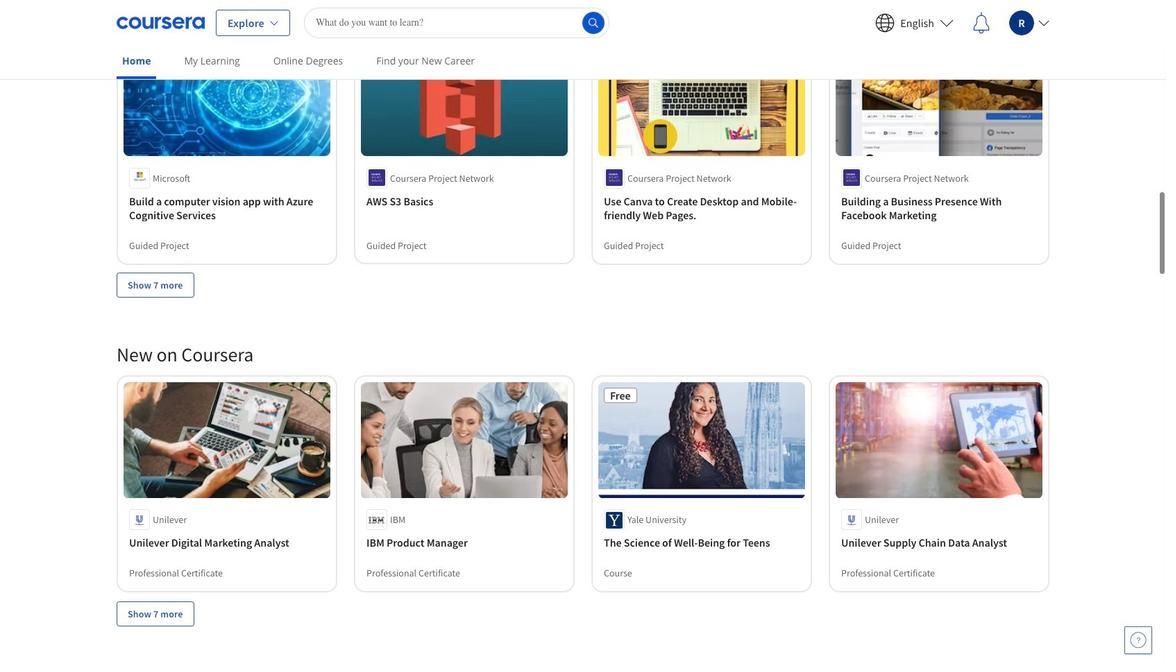 Task type: describe. For each thing, give the bounding box(es) containing it.
new on coursera collection element
[[108, 320, 1058, 649]]

What do you want to learn? text field
[[304, 7, 609, 38]]

help center image
[[1130, 632, 1147, 649]]



Task type: locate. For each thing, give the bounding box(es) containing it.
learn a new skill in 2 hours collection element
[[108, 0, 1058, 320]]

coursera image
[[117, 11, 205, 34]]

None search field
[[304, 7, 609, 38]]



Task type: vqa. For each thing, say whether or not it's contained in the screenshot.
Help Center image
yes



